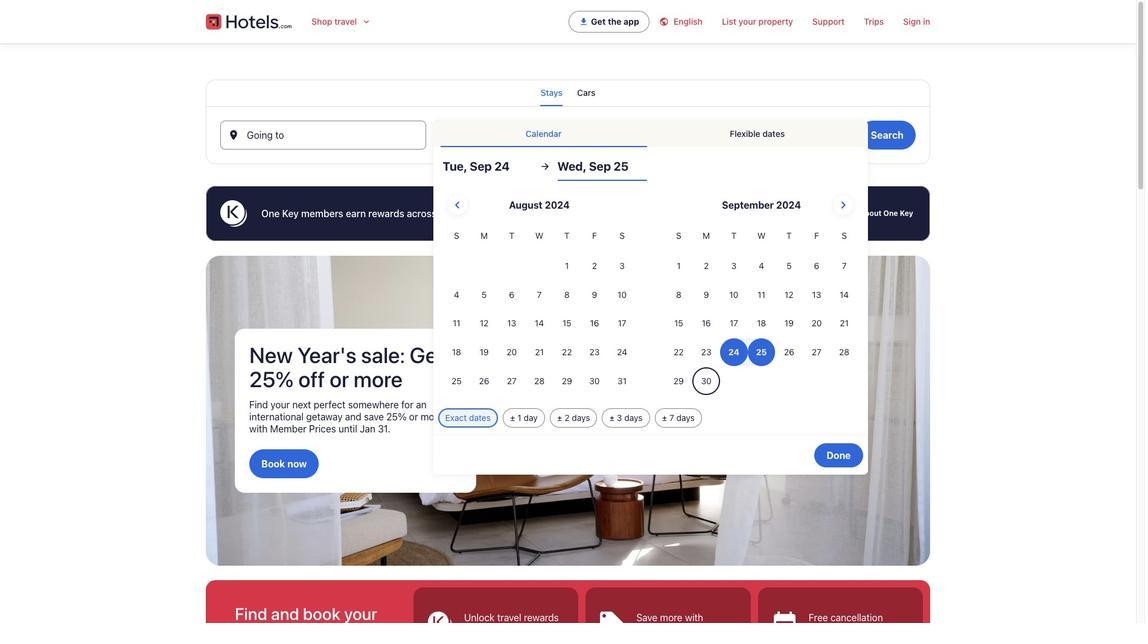 Task type: vqa. For each thing, say whether or not it's contained in the screenshot.
gift
no



Task type: describe. For each thing, give the bounding box(es) containing it.
sep left - at the top left
[[460, 135, 477, 146]]

trips
[[865, 16, 884, 27]]

0 horizontal spatial 19 button
[[471, 339, 498, 367]]

with
[[249, 424, 268, 435]]

14 inside september 2024 element
[[840, 290, 849, 300]]

26 button inside august 2024 element
[[471, 368, 498, 396]]

1 vertical spatial 25
[[614, 159, 629, 173]]

2 15 button from the left
[[665, 310, 693, 338]]

shop travel button
[[302, 10, 381, 34]]

2024 for september 2024
[[777, 200, 802, 211]]

2 16 button from the left
[[693, 310, 721, 338]]

0 vertical spatial 12 button
[[776, 281, 803, 309]]

1 10 button from the left
[[609, 281, 636, 309]]

± 7 days
[[662, 413, 695, 423]]

expedia,
[[439, 208, 478, 219]]

± 1 day
[[510, 413, 538, 423]]

1 horizontal spatial 20 button
[[803, 310, 831, 338]]

across
[[407, 208, 437, 219]]

flexible
[[730, 129, 761, 139]]

in
[[924, 16, 931, 27]]

± 2 days
[[557, 413, 590, 423]]

22 for 1st 22 button from right
[[674, 347, 684, 358]]

property
[[759, 16, 794, 27]]

find your next perfect somewhere for an international getaway and save 25% or more with member prices until jan 31.
[[249, 400, 443, 435]]

members
[[301, 208, 344, 219]]

september
[[722, 200, 774, 211]]

1 vertical spatial 12 button
[[471, 310, 498, 338]]

or inside new year's sale: get 25% off or more
[[330, 367, 349, 393]]

book
[[262, 459, 285, 470]]

14 button inside september 2024 element
[[831, 281, 859, 309]]

save
[[364, 412, 384, 423]]

trailing image
[[362, 17, 372, 27]]

exact dates
[[446, 413, 491, 423]]

0 vertical spatial 21 button
[[831, 310, 859, 338]]

1 15 button from the left
[[554, 310, 581, 338]]

dates for flexible dates
[[763, 129, 785, 139]]

august 2024 element
[[443, 230, 636, 397]]

15 inside august 2024 element
[[563, 319, 572, 329]]

1 17 button from the left
[[609, 310, 636, 338]]

getaway
[[306, 412, 343, 423]]

0 horizontal spatial 2
[[565, 413, 570, 423]]

6 inside august 2024 element
[[509, 290, 515, 300]]

perfect
[[314, 400, 346, 411]]

sign in
[[904, 16, 931, 27]]

m for september 2024
[[703, 231, 710, 241]]

1 button for september 2024
[[665, 252, 693, 280]]

1 16 button from the left
[[581, 310, 609, 338]]

1 vertical spatial 7 button
[[526, 281, 554, 309]]

about
[[861, 209, 882, 218]]

0 vertical spatial get
[[591, 16, 606, 27]]

somewhere
[[348, 400, 399, 411]]

13 inside august 2024 element
[[508, 319, 517, 329]]

more inside new year's sale: get 25% off or more
[[354, 367, 403, 393]]

get the app link
[[569, 11, 650, 33]]

tue,
[[443, 159, 467, 173]]

0 vertical spatial 7 button
[[831, 252, 859, 280]]

2 for september 2024
[[704, 261, 709, 271]]

1 horizontal spatial 28 button
[[831, 339, 859, 367]]

3 for august 2024
[[620, 261, 625, 271]]

0 vertical spatial 6 button
[[803, 252, 831, 280]]

until
[[339, 424, 357, 435]]

1 button for august 2024
[[554, 252, 581, 280]]

20 for 20 button to the bottom
[[507, 347, 517, 358]]

12 inside september 2024 element
[[785, 290, 794, 300]]

27 button inside september 2024 element
[[803, 339, 831, 367]]

2 out of 3 element
[[586, 588, 751, 624]]

11 inside august 2024 element
[[453, 319, 461, 329]]

your for find
[[271, 400, 290, 411]]

book now
[[262, 459, 307, 470]]

sign
[[904, 16, 921, 27]]

16 for 2nd 16 button from the right
[[590, 319, 599, 329]]

sep right wed,
[[589, 159, 611, 173]]

next
[[293, 400, 311, 411]]

cars
[[577, 88, 596, 98]]

0 horizontal spatial 1
[[518, 413, 522, 423]]

shop travel
[[312, 16, 357, 27]]

1 horizontal spatial 18 button
[[748, 310, 776, 338]]

new year's sale: get 25% off or more main content
[[0, 43, 1137, 624]]

search
[[871, 130, 904, 141]]

m for august 2024
[[481, 231, 488, 241]]

10 inside september 2024 element
[[730, 290, 739, 300]]

0 horizontal spatial 27 button
[[498, 368, 526, 396]]

1 vertical spatial 18 button
[[443, 339, 471, 367]]

sep right tue,
[[470, 159, 492, 173]]

now
[[288, 459, 307, 470]]

4 for topmost 4 button
[[759, 261, 765, 271]]

0 horizontal spatial 11 button
[[443, 310, 471, 338]]

1 8 button from the left
[[554, 281, 581, 309]]

1 horizontal spatial key
[[900, 209, 914, 218]]

25% inside find your next perfect somewhere for an international getaway and save 25% or more with member prices until jan 31.
[[387, 412, 407, 423]]

sep 24 - sep 25
[[460, 135, 531, 146]]

1 for september 2024
[[677, 261, 681, 271]]

25 inside august 2024 element
[[452, 376, 462, 387]]

8 inside september 2024 element
[[676, 290, 682, 300]]

download the app button image
[[579, 17, 589, 27]]

dates for exact dates
[[469, 413, 491, 423]]

21 inside august 2024 element
[[535, 347, 544, 358]]

member
[[270, 424, 307, 435]]

0 horizontal spatial 28 button
[[526, 368, 554, 396]]

14 inside august 2024 element
[[535, 319, 544, 329]]

travel
[[335, 16, 357, 27]]

w for september
[[758, 231, 766, 241]]

9 for 9 "button" within the september 2024 element
[[704, 290, 709, 300]]

support
[[813, 16, 845, 27]]

an
[[416, 400, 427, 411]]

31
[[618, 376, 627, 387]]

new
[[249, 343, 293, 369]]

tue, sep 24 button
[[443, 152, 532, 181]]

21 inside september 2024 element
[[840, 319, 849, 329]]

7 for 7 button to the top
[[842, 261, 847, 271]]

24 button
[[609, 339, 636, 367]]

rewards
[[369, 208, 405, 219]]

sep right - at the top left
[[500, 135, 518, 146]]

get inside new year's sale: get 25% off or more
[[410, 343, 445, 369]]

9 for 9 "button" in august 2024 element
[[592, 290, 598, 300]]

support link
[[803, 10, 855, 34]]

26 button inside september 2024 element
[[776, 339, 803, 367]]

0 horizontal spatial key
[[282, 208, 299, 219]]

vrbo
[[556, 208, 577, 219]]

5 inside august 2024 element
[[482, 290, 487, 300]]

3 button for september 2024
[[721, 252, 748, 280]]

find
[[249, 400, 268, 411]]

sign in button
[[894, 10, 940, 34]]

stays
[[541, 88, 563, 98]]

± for ± 2 days
[[557, 413, 563, 423]]

app
[[624, 16, 640, 27]]

learn about one key
[[839, 209, 914, 218]]

more inside find your next perfect somewhere for an international getaway and save 25% or more with member prices until jan 31.
[[421, 412, 443, 423]]

0 vertical spatial 13 button
[[803, 281, 831, 309]]

earn
[[346, 208, 366, 219]]

15 inside september 2024 element
[[675, 319, 684, 329]]

august 2024
[[509, 200, 570, 211]]

exact
[[446, 413, 467, 423]]

3 button for august 2024
[[609, 252, 636, 280]]

30 for second 30 button from right
[[590, 376, 600, 387]]

calendar
[[526, 129, 562, 139]]

1 vertical spatial 13 button
[[498, 310, 526, 338]]

english button
[[650, 10, 713, 34]]

english
[[674, 16, 703, 27]]

1 29 button from the left
[[554, 368, 581, 396]]

w for august
[[536, 231, 544, 241]]

1 horizontal spatial one
[[884, 209, 899, 218]]

2 s from the left
[[620, 231, 625, 241]]

2 17 button from the left
[[721, 310, 748, 338]]

wed, sep 25
[[558, 159, 629, 173]]

year's
[[298, 343, 357, 369]]

tab list containing stays
[[206, 80, 931, 106]]

learn about one key link
[[836, 204, 916, 223]]

done button
[[815, 444, 863, 468]]

1 vertical spatial 14 button
[[526, 310, 554, 338]]

± for ± 1 day
[[510, 413, 516, 423]]

0 horizontal spatial one
[[262, 208, 280, 219]]

3 out of 3 element
[[758, 588, 924, 624]]

1 t from the left
[[509, 231, 515, 241]]

1 vertical spatial 6 button
[[498, 281, 526, 309]]

19 inside august 2024 element
[[480, 347, 489, 358]]

10 inside august 2024 element
[[618, 290, 627, 300]]

international
[[249, 412, 304, 423]]

30 for first 30 button from right
[[702, 376, 712, 387]]

± for ± 7 days
[[662, 413, 668, 423]]

7 for the bottom 7 button
[[537, 290, 542, 300]]

search button
[[859, 121, 916, 150]]

31 button
[[609, 368, 636, 396]]

23 inside september 2024 element
[[702, 347, 712, 358]]

1 vertical spatial 24
[[495, 159, 510, 173]]

0 vertical spatial 25
[[520, 135, 531, 146]]

sep 24 - sep 25 button
[[433, 121, 639, 150]]

next month image
[[837, 198, 851, 213]]

1 out of 3 element
[[414, 588, 579, 624]]

2 8 button from the left
[[665, 281, 693, 309]]

learn
[[839, 209, 859, 218]]

september 2024 element
[[665, 230, 859, 397]]



Task type: locate. For each thing, give the bounding box(es) containing it.
1 horizontal spatial 16 button
[[693, 310, 721, 338]]

25% inside new year's sale: get 25% off or more
[[249, 367, 294, 393]]

key left members
[[282, 208, 299, 219]]

jan
[[360, 424, 376, 435]]

26 inside august 2024 element
[[479, 376, 490, 387]]

1 9 from the left
[[592, 290, 598, 300]]

directional image
[[540, 161, 551, 172]]

cars link
[[577, 80, 596, 106]]

±
[[510, 413, 516, 423], [557, 413, 563, 423], [610, 413, 615, 423], [662, 413, 668, 423]]

days for ± 2 days
[[572, 413, 590, 423]]

29 button up "± 7 days"
[[665, 368, 693, 396]]

19
[[785, 319, 794, 329], [480, 347, 489, 358]]

1 days from the left
[[572, 413, 590, 423]]

2 for august 2024
[[592, 261, 597, 271]]

29 inside september 2024 element
[[674, 376, 684, 387]]

12 inside august 2024 element
[[480, 319, 489, 329]]

15 button
[[554, 310, 581, 338], [665, 310, 693, 338]]

30 inside september 2024 element
[[702, 376, 712, 387]]

1 9 button from the left
[[581, 281, 609, 309]]

1 29 from the left
[[562, 376, 572, 387]]

0 vertical spatial 11
[[758, 290, 766, 300]]

2 horizontal spatial 24
[[617, 347, 628, 358]]

dates right the exact
[[469, 413, 491, 423]]

1 horizontal spatial 1
[[565, 261, 569, 271]]

0 horizontal spatial your
[[271, 400, 290, 411]]

24 left - at the top left
[[480, 135, 491, 146]]

0 vertical spatial 19 button
[[776, 310, 803, 338]]

7 inside september 2024 element
[[842, 261, 847, 271]]

0 horizontal spatial 29 button
[[554, 368, 581, 396]]

1 horizontal spatial 30
[[702, 376, 712, 387]]

25 right - at the top left
[[520, 135, 531, 146]]

19 button
[[776, 310, 803, 338], [471, 339, 498, 367]]

1 horizontal spatial 13 button
[[803, 281, 831, 309]]

2 days from the left
[[625, 413, 643, 423]]

17 button
[[609, 310, 636, 338], [721, 310, 748, 338]]

28 inside august 2024 element
[[535, 376, 545, 387]]

1 horizontal spatial 28
[[840, 347, 850, 358]]

new year's sale: get 25% off or more
[[249, 343, 445, 393]]

your inside find your next perfect somewhere for an international getaway and save 25% or more with member prices until jan 31.
[[271, 400, 290, 411]]

27 inside august 2024 element
[[507, 376, 517, 387]]

0 horizontal spatial days
[[572, 413, 590, 423]]

18 inside september 2024 element
[[757, 319, 767, 329]]

0 horizontal spatial w
[[536, 231, 544, 241]]

25 button
[[443, 368, 471, 396]]

dates right flexible
[[763, 129, 785, 139]]

0 horizontal spatial 10 button
[[609, 281, 636, 309]]

2 m from the left
[[703, 231, 710, 241]]

list
[[722, 16, 737, 27]]

2 button for september 2024
[[693, 252, 721, 280]]

25% up find
[[249, 367, 294, 393]]

0 horizontal spatial 21 button
[[526, 339, 554, 367]]

27 for the 27 button inside the september 2024 element
[[812, 347, 822, 358]]

1 inside august 2024 element
[[565, 261, 569, 271]]

0 vertical spatial 25%
[[249, 367, 294, 393]]

9
[[592, 290, 598, 300], [704, 290, 709, 300]]

22 left 24 button
[[562, 347, 572, 358]]

day
[[524, 413, 538, 423]]

2024 for august 2024
[[545, 200, 570, 211]]

2 f from the left
[[815, 231, 820, 241]]

2 t from the left
[[565, 231, 570, 241]]

3 inside august 2024 element
[[620, 261, 625, 271]]

1 m from the left
[[481, 231, 488, 241]]

1 23 button from the left
[[581, 339, 609, 367]]

f for september 2024
[[815, 231, 820, 241]]

4
[[759, 261, 765, 271], [454, 290, 460, 300]]

1 30 button from the left
[[581, 368, 609, 396]]

17 inside september 2024 element
[[730, 319, 739, 329]]

1 10 from the left
[[618, 290, 627, 300]]

1 horizontal spatial 20
[[812, 319, 822, 329]]

14
[[840, 290, 849, 300], [535, 319, 544, 329]]

2 15 from the left
[[675, 319, 684, 329]]

22 for 1st 22 button from the left
[[562, 347, 572, 358]]

± right "day"
[[557, 413, 563, 423]]

days for ± 7 days
[[677, 413, 695, 423]]

tue, sep 24
[[443, 159, 510, 173]]

2 ± from the left
[[557, 413, 563, 423]]

t down hotels.com, on the top left of the page
[[509, 231, 515, 241]]

29 button up ± 2 days
[[554, 368, 581, 396]]

1 vertical spatial get
[[410, 343, 445, 369]]

3 for september 2024
[[732, 261, 737, 271]]

flexible dates link
[[654, 121, 861, 147]]

17 for 1st 17 button from right
[[730, 319, 739, 329]]

your right list
[[739, 16, 757, 27]]

1 vertical spatial 20
[[507, 347, 517, 358]]

9 inside september 2024 element
[[704, 290, 709, 300]]

0 horizontal spatial 16 button
[[581, 310, 609, 338]]

21 button
[[831, 310, 859, 338], [526, 339, 554, 367]]

0 vertical spatial 27 button
[[803, 339, 831, 367]]

w inside september 2024 element
[[758, 231, 766, 241]]

2 horizontal spatial days
[[677, 413, 695, 423]]

2 2024 from the left
[[777, 200, 802, 211]]

your for list
[[739, 16, 757, 27]]

1 s from the left
[[454, 231, 460, 241]]

previous month image
[[451, 198, 465, 213]]

t
[[509, 231, 515, 241], [565, 231, 570, 241], [732, 231, 737, 241], [787, 231, 792, 241]]

0 vertical spatial 14
[[840, 290, 849, 300]]

2 30 button from the left
[[693, 368, 721, 396]]

0 horizontal spatial 23 button
[[581, 339, 609, 367]]

f inside august 2024 element
[[593, 231, 597, 241]]

t down vrbo
[[565, 231, 570, 241]]

1 vertical spatial 5 button
[[471, 281, 498, 309]]

1 for august 2024
[[565, 261, 569, 271]]

16 inside september 2024 element
[[702, 319, 711, 329]]

3 t from the left
[[732, 231, 737, 241]]

2 w from the left
[[758, 231, 766, 241]]

9 inside august 2024 element
[[592, 290, 598, 300]]

2 23 from the left
[[702, 347, 712, 358]]

19 inside september 2024 element
[[785, 319, 794, 329]]

9 button inside september 2024 element
[[693, 281, 721, 309]]

2 9 button from the left
[[693, 281, 721, 309]]

1 2 button from the left
[[581, 252, 609, 280]]

28 for rightmost 28 button
[[840, 347, 850, 358]]

f
[[593, 231, 597, 241], [815, 231, 820, 241]]

tab list up wed, sep 25 button
[[433, 121, 868, 147]]

14 button
[[831, 281, 859, 309], [526, 310, 554, 338]]

small image
[[660, 17, 674, 27]]

0 horizontal spatial 24
[[480, 135, 491, 146]]

get the app
[[591, 16, 640, 27]]

calendar link
[[441, 121, 647, 147]]

1 vertical spatial 6
[[509, 290, 515, 300]]

3 button
[[609, 252, 636, 280], [721, 252, 748, 280]]

2 9 from the left
[[704, 290, 709, 300]]

20 for the rightmost 20 button
[[812, 319, 822, 329]]

tab list
[[206, 80, 931, 106], [433, 121, 868, 147]]

0 horizontal spatial dates
[[469, 413, 491, 423]]

2 1 button from the left
[[665, 252, 693, 280]]

2024 right september
[[777, 200, 802, 211]]

11 inside september 2024 element
[[758, 290, 766, 300]]

application containing august 2024
[[443, 191, 859, 397]]

9 button
[[581, 281, 609, 309], [693, 281, 721, 309]]

17 for second 17 button from right
[[618, 319, 627, 329]]

dates inside flexible dates link
[[763, 129, 785, 139]]

26 inside september 2024 element
[[784, 347, 795, 358]]

t down september
[[732, 231, 737, 241]]

0 horizontal spatial 8
[[565, 290, 570, 300]]

24 down - at the top left
[[495, 159, 510, 173]]

1 30 from the left
[[590, 376, 600, 387]]

t down september 2024 at right
[[787, 231, 792, 241]]

1 horizontal spatial 5
[[787, 261, 792, 271]]

11 button
[[748, 281, 776, 309], [443, 310, 471, 338]]

30 button left 31
[[581, 368, 609, 396]]

m inside august 2024 element
[[481, 231, 488, 241]]

1 ± from the left
[[510, 413, 516, 423]]

30
[[590, 376, 600, 387], [702, 376, 712, 387]]

4 ± from the left
[[662, 413, 668, 423]]

28 inside september 2024 element
[[840, 347, 850, 358]]

done
[[827, 451, 851, 461]]

29 up "± 7 days"
[[674, 376, 684, 387]]

10
[[618, 290, 627, 300], [730, 290, 739, 300]]

20
[[812, 319, 822, 329], [507, 347, 517, 358]]

0 vertical spatial tab list
[[206, 80, 931, 106]]

1 horizontal spatial more
[[421, 412, 443, 423]]

1 vertical spatial 18
[[452, 347, 461, 358]]

16
[[590, 319, 599, 329], [702, 319, 711, 329]]

29 up ± 2 days
[[562, 376, 572, 387]]

1 horizontal spatial 23
[[702, 347, 712, 358]]

23
[[590, 347, 600, 358], [702, 347, 712, 358]]

and left vrbo
[[536, 208, 553, 219]]

1 horizontal spatial 8 button
[[665, 281, 693, 309]]

8 inside august 2024 element
[[565, 290, 570, 300]]

7 inside august 2024 element
[[537, 290, 542, 300]]

list your property link
[[713, 10, 803, 34]]

0 horizontal spatial 23
[[590, 347, 600, 358]]

26 button
[[776, 339, 803, 367], [471, 368, 498, 396]]

2 10 from the left
[[730, 290, 739, 300]]

0 vertical spatial 19
[[785, 319, 794, 329]]

1 horizontal spatial and
[[536, 208, 553, 219]]

1 17 from the left
[[618, 319, 627, 329]]

one key members earn rewards across expedia, hotels.com, and vrbo
[[262, 208, 577, 219]]

4 for the bottommost 4 button
[[454, 290, 460, 300]]

sale:
[[361, 343, 405, 369]]

2 3 button from the left
[[721, 252, 748, 280]]

2 17 from the left
[[730, 319, 739, 329]]

1 button
[[554, 252, 581, 280], [665, 252, 693, 280]]

prices
[[309, 424, 336, 435]]

list your property
[[722, 16, 794, 27]]

flexible dates
[[730, 129, 785, 139]]

0 vertical spatial 12
[[785, 290, 794, 300]]

17 inside august 2024 element
[[618, 319, 627, 329]]

22 button right 24 button
[[665, 339, 693, 367]]

21
[[840, 319, 849, 329], [535, 347, 544, 358]]

1 22 button from the left
[[554, 339, 581, 367]]

1 horizontal spatial 27
[[812, 347, 822, 358]]

2024 right august
[[545, 200, 570, 211]]

2 vertical spatial 7
[[670, 413, 675, 423]]

trips link
[[855, 10, 894, 34]]

1 vertical spatial and
[[345, 412, 362, 423]]

18 inside august 2024 element
[[452, 347, 461, 358]]

2 22 from the left
[[674, 347, 684, 358]]

2 8 from the left
[[676, 290, 682, 300]]

tab list containing calendar
[[433, 121, 868, 147]]

hotels.com,
[[480, 208, 534, 219]]

0 horizontal spatial 9 button
[[581, 281, 609, 309]]

5 button inside august 2024 element
[[471, 281, 498, 309]]

or up perfect
[[330, 367, 349, 393]]

2 2 button from the left
[[693, 252, 721, 280]]

16 for first 16 button from the right
[[702, 319, 711, 329]]

27 inside september 2024 element
[[812, 347, 822, 358]]

2 22 button from the left
[[665, 339, 693, 367]]

-
[[494, 135, 498, 146]]

2 vertical spatial 25
[[452, 376, 462, 387]]

more down an at the bottom left of the page
[[421, 412, 443, 423]]

1 vertical spatial 14
[[535, 319, 544, 329]]

1 vertical spatial 4 button
[[443, 281, 471, 309]]

1 f from the left
[[593, 231, 597, 241]]

1 inside september 2024 element
[[677, 261, 681, 271]]

days right the ± 3 days
[[677, 413, 695, 423]]

or inside find your next perfect somewhere for an international getaway and save 25% or more with member prices until jan 31.
[[409, 412, 418, 423]]

0 vertical spatial and
[[536, 208, 553, 219]]

± 3 days
[[610, 413, 643, 423]]

13 inside september 2024 element
[[813, 290, 822, 300]]

your up international
[[271, 400, 290, 411]]

2 30 from the left
[[702, 376, 712, 387]]

2 23 button from the left
[[693, 339, 721, 367]]

18
[[757, 319, 767, 329], [452, 347, 461, 358]]

1 vertical spatial 20 button
[[498, 339, 526, 367]]

5 inside september 2024 element
[[787, 261, 792, 271]]

1 15 from the left
[[563, 319, 572, 329]]

w inside august 2024 element
[[536, 231, 544, 241]]

1 3 button from the left
[[609, 252, 636, 280]]

2 29 button from the left
[[665, 368, 693, 396]]

0 horizontal spatial 18 button
[[443, 339, 471, 367]]

f inside september 2024 element
[[815, 231, 820, 241]]

1 23 from the left
[[590, 347, 600, 358]]

1 vertical spatial more
[[421, 412, 443, 423]]

1 horizontal spatial 9
[[704, 290, 709, 300]]

1 vertical spatial 11
[[453, 319, 461, 329]]

30 button up "± 7 days"
[[693, 368, 721, 396]]

25% down for
[[387, 412, 407, 423]]

24 up 31
[[617, 347, 628, 358]]

get right download the app button 'icon'
[[591, 16, 606, 27]]

4 t from the left
[[787, 231, 792, 241]]

1 vertical spatial 21
[[535, 347, 544, 358]]

25 right wed,
[[614, 159, 629, 173]]

stays link
[[541, 80, 563, 106]]

1 horizontal spatial 11 button
[[748, 281, 776, 309]]

shop
[[312, 16, 332, 27]]

off
[[299, 367, 325, 393]]

25 up the exact
[[452, 376, 462, 387]]

4 s from the left
[[842, 231, 847, 241]]

2 16 from the left
[[702, 319, 711, 329]]

1 1 button from the left
[[554, 252, 581, 280]]

tab list up calendar
[[206, 80, 931, 106]]

2 29 from the left
[[674, 376, 684, 387]]

f for august 2024
[[593, 231, 597, 241]]

hotels logo image
[[206, 12, 292, 31]]

m
[[481, 231, 488, 241], [703, 231, 710, 241]]

5
[[787, 261, 792, 271], [482, 290, 487, 300]]

± left "day"
[[510, 413, 516, 423]]

± right the ± 3 days
[[662, 413, 668, 423]]

1 horizontal spatial 13
[[813, 290, 822, 300]]

key right about
[[900, 209, 914, 218]]

dates
[[763, 129, 785, 139], [469, 413, 491, 423]]

23 button
[[581, 339, 609, 367], [693, 339, 721, 367]]

1 vertical spatial 21 button
[[526, 339, 554, 367]]

1 vertical spatial 28 button
[[526, 368, 554, 396]]

1 16 from the left
[[590, 319, 599, 329]]

2 button for august 2024
[[581, 252, 609, 280]]

30 button
[[581, 368, 609, 396], [693, 368, 721, 396]]

6 inside september 2024 element
[[815, 261, 820, 271]]

wed,
[[558, 159, 587, 173]]

29 inside august 2024 element
[[562, 376, 572, 387]]

2 button
[[581, 252, 609, 280], [693, 252, 721, 280]]

0 vertical spatial 7
[[842, 261, 847, 271]]

28 for the left 28 button
[[535, 376, 545, 387]]

days for ± 3 days
[[625, 413, 643, 423]]

0 horizontal spatial 3 button
[[609, 252, 636, 280]]

27 for the left the 27 button
[[507, 376, 517, 387]]

1 vertical spatial 12
[[480, 319, 489, 329]]

w
[[536, 231, 544, 241], [758, 231, 766, 241]]

2 horizontal spatial 1
[[677, 261, 681, 271]]

1 horizontal spatial 29 button
[[665, 368, 693, 396]]

0 horizontal spatial 22 button
[[554, 339, 581, 367]]

28
[[840, 347, 850, 358], [535, 376, 545, 387]]

0 horizontal spatial f
[[593, 231, 597, 241]]

25%
[[249, 367, 294, 393], [387, 412, 407, 423]]

0 horizontal spatial 20 button
[[498, 339, 526, 367]]

1 22 from the left
[[562, 347, 572, 358]]

the
[[608, 16, 622, 27]]

1 w from the left
[[536, 231, 544, 241]]

0 horizontal spatial 13 button
[[498, 310, 526, 338]]

1 8 from the left
[[565, 290, 570, 300]]

one right about
[[884, 209, 899, 218]]

16 button
[[581, 310, 609, 338], [693, 310, 721, 338]]

± for ± 3 days
[[610, 413, 615, 423]]

0 vertical spatial 21
[[840, 319, 849, 329]]

1 horizontal spatial 18
[[757, 319, 767, 329]]

3 ± from the left
[[610, 413, 615, 423]]

1 horizontal spatial 12 button
[[776, 281, 803, 309]]

1 horizontal spatial 7 button
[[831, 252, 859, 280]]

1 vertical spatial 19 button
[[471, 339, 498, 367]]

more up somewhere
[[354, 367, 403, 393]]

0 vertical spatial or
[[330, 367, 349, 393]]

0 vertical spatial more
[[354, 367, 403, 393]]

one
[[262, 208, 280, 219], [884, 209, 899, 218]]

30 inside august 2024 element
[[590, 376, 600, 387]]

2024
[[545, 200, 570, 211], [777, 200, 802, 211]]

2
[[592, 261, 597, 271], [704, 261, 709, 271], [565, 413, 570, 423]]

1 horizontal spatial 27 button
[[803, 339, 831, 367]]

1 2024 from the left
[[545, 200, 570, 211]]

18 for right 18 button
[[757, 319, 767, 329]]

1 horizontal spatial 19 button
[[776, 310, 803, 338]]

1 horizontal spatial get
[[591, 16, 606, 27]]

18 button
[[748, 310, 776, 338], [443, 339, 471, 367]]

august
[[509, 200, 543, 211]]

22 inside september 2024 element
[[674, 347, 684, 358]]

2 horizontal spatial 7
[[842, 261, 847, 271]]

22 right 24 button
[[674, 347, 684, 358]]

0 horizontal spatial 6 button
[[498, 281, 526, 309]]

31.
[[378, 424, 391, 435]]

1 horizontal spatial days
[[625, 413, 643, 423]]

1 vertical spatial tab list
[[433, 121, 868, 147]]

2 10 button from the left
[[721, 281, 748, 309]]

one left members
[[262, 208, 280, 219]]

or down for
[[409, 412, 418, 423]]

for
[[402, 400, 414, 411]]

0 horizontal spatial 4
[[454, 290, 460, 300]]

1
[[565, 261, 569, 271], [677, 261, 681, 271], [518, 413, 522, 423]]

application
[[443, 191, 859, 397]]

1 horizontal spatial your
[[739, 16, 757, 27]]

27 button
[[803, 339, 831, 367], [498, 368, 526, 396]]

± down the 31 button
[[610, 413, 615, 423]]

1 horizontal spatial 29
[[674, 376, 684, 387]]

wed, sep 25 button
[[558, 152, 647, 181]]

16 inside august 2024 element
[[590, 319, 599, 329]]

w down september 2024 at right
[[758, 231, 766, 241]]

11
[[758, 290, 766, 300], [453, 319, 461, 329]]

book now link
[[249, 450, 319, 479]]

3 s from the left
[[677, 231, 682, 241]]

and inside find your next perfect somewhere for an international getaway and save 25% or more with member prices until jan 31.
[[345, 412, 362, 423]]

9 button inside august 2024 element
[[581, 281, 609, 309]]

3 inside september 2024 element
[[732, 261, 737, 271]]

1 horizontal spatial dates
[[763, 129, 785, 139]]

0 vertical spatial 4 button
[[748, 252, 776, 280]]

3 days from the left
[[677, 413, 695, 423]]

key
[[282, 208, 299, 219], [900, 209, 914, 218]]

days down the 31 button
[[625, 413, 643, 423]]

13
[[813, 290, 822, 300], [508, 319, 517, 329]]

0 vertical spatial 18
[[757, 319, 767, 329]]

22 inside august 2024 element
[[562, 347, 572, 358]]

0 vertical spatial 18 button
[[748, 310, 776, 338]]

18 for bottom 18 button
[[452, 347, 461, 358]]

and up until
[[345, 412, 362, 423]]

22 button left 24 button
[[554, 339, 581, 367]]

days left the ± 3 days
[[572, 413, 590, 423]]

application inside new year's sale: get 25% off or more main content
[[443, 191, 859, 397]]

september 2024
[[722, 200, 802, 211]]

get right sale:
[[410, 343, 445, 369]]

0 horizontal spatial get
[[410, 343, 445, 369]]

28 button
[[831, 339, 859, 367], [526, 368, 554, 396]]

0 vertical spatial 5
[[787, 261, 792, 271]]

w down august 2024
[[536, 231, 544, 241]]

23 inside august 2024 element
[[590, 347, 600, 358]]

1 horizontal spatial 17
[[730, 319, 739, 329]]

your
[[739, 16, 757, 27], [271, 400, 290, 411]]

5 button inside september 2024 element
[[776, 252, 803, 280]]

29 button
[[554, 368, 581, 396], [665, 368, 693, 396]]

1 horizontal spatial 6
[[815, 261, 820, 271]]

24 inside button
[[617, 347, 628, 358]]



